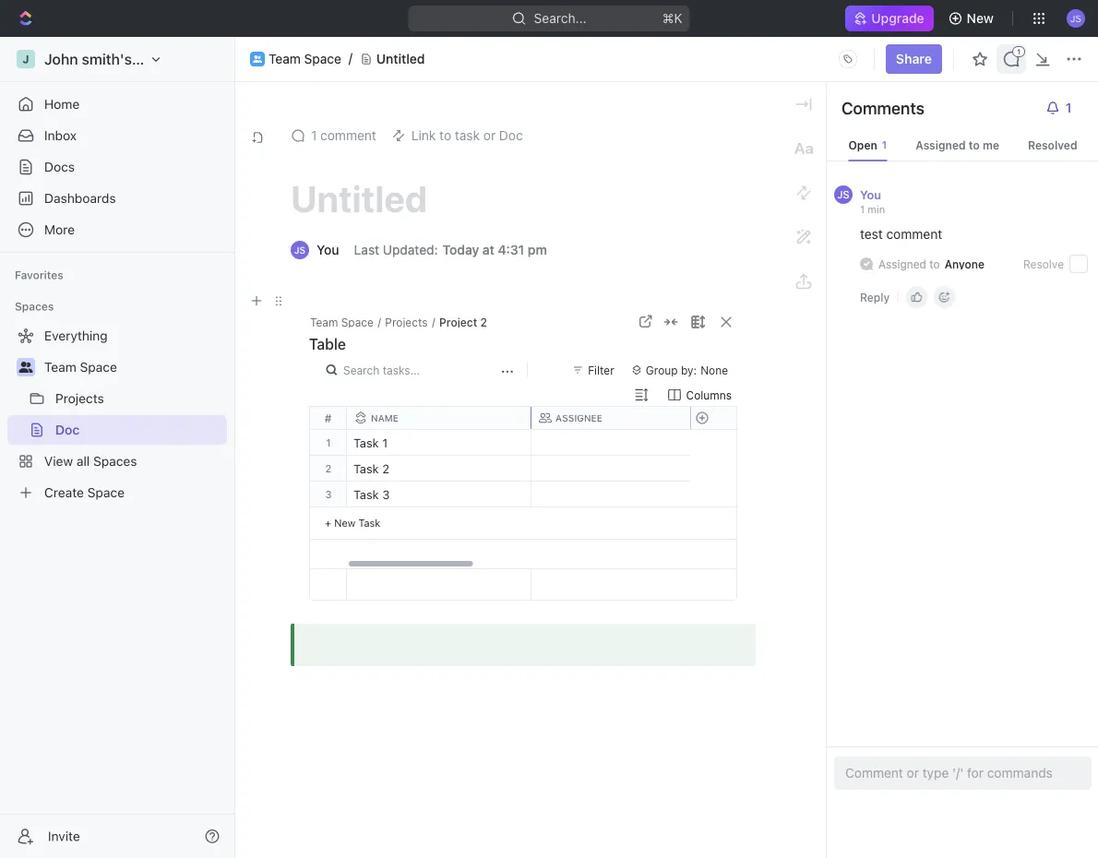 Task type: vqa. For each thing, say whether or not it's contained in the screenshot.
Search... text field
no



Task type: locate. For each thing, give the bounding box(es) containing it.
task down "task 1"
[[354, 462, 379, 476]]

updated:
[[383, 242, 438, 258]]

team space for topmost user group image
[[269, 51, 341, 67]]

share
[[896, 51, 932, 66]]

or
[[484, 128, 496, 143]]

doc
[[499, 128, 523, 143], [55, 422, 80, 438]]

search tasks...
[[343, 364, 420, 377]]

1 vertical spatial team
[[310, 316, 338, 329]]

1 horizontal spatial team
[[269, 51, 301, 67]]

js left the you 1 min
[[838, 189, 850, 201]]

2
[[481, 316, 487, 329], [382, 462, 390, 476], [325, 463, 332, 475]]

1 horizontal spatial 3
[[382, 488, 390, 502]]

user group image
[[253, 55, 262, 63], [19, 362, 33, 373]]

2 row group from the left
[[347, 430, 1099, 569]]

john smith's workspace, , element
[[17, 50, 35, 68]]

projects
[[385, 316, 428, 329], [55, 391, 104, 406]]

team for topmost user group image
[[269, 51, 301, 67]]

j
[[23, 53, 29, 66]]

1 horizontal spatial js
[[838, 189, 850, 201]]

none
[[701, 364, 728, 377]]

3 row group from the left
[[691, 430, 737, 540]]

2 horizontal spatial js
[[1071, 13, 1082, 23]]

untitled up last
[[291, 177, 428, 220]]

team space link up projects link
[[44, 353, 223, 382]]

by:
[[681, 364, 697, 377]]

0 horizontal spatial user group image
[[19, 362, 33, 373]]

assigned to me
[[916, 138, 1000, 151]]

press space to select this row. row containing task 3
[[347, 482, 1099, 508]]

doc up view
[[55, 422, 80, 438]]

comment for 1 comment
[[320, 128, 376, 143]]

1 vertical spatial projects
[[55, 391, 104, 406]]

tree
[[7, 321, 227, 508]]

2 vertical spatial cell
[[532, 482, 716, 507]]

at
[[483, 242, 495, 258]]

0 vertical spatial team space link
[[269, 51, 341, 67]]

spaces down favorites button
[[15, 300, 54, 313]]

task 3
[[354, 488, 390, 502]]

/
[[378, 316, 381, 329], [432, 316, 435, 329]]

doc right or
[[499, 128, 523, 143]]

anyone button
[[940, 258, 985, 270]]

0 horizontal spatial projects
[[55, 391, 104, 406]]

untitled
[[377, 51, 425, 67], [291, 177, 428, 220]]

2 inside 1 2 3
[[325, 463, 332, 475]]

space inside "team space / projects / project 2 table"
[[341, 316, 374, 329]]

task 2
[[354, 462, 390, 476]]

you
[[860, 187, 882, 201], [317, 242, 339, 258]]

tree containing everything
[[7, 321, 227, 508]]

0 vertical spatial doc
[[499, 128, 523, 143]]

0 horizontal spatial spaces
[[15, 300, 54, 313]]

1 inside the you 1 min
[[860, 203, 865, 215]]

team space for user group image in 'sidebar' navigation
[[44, 360, 117, 375]]

name
[[371, 413, 399, 423]]

1
[[1017, 48, 1021, 56], [1066, 100, 1072, 115], [311, 128, 317, 143], [882, 139, 887, 151], [860, 203, 865, 215], [382, 436, 388, 450], [326, 437, 331, 449]]

you up min
[[860, 187, 882, 201]]

to left the anyone
[[930, 258, 940, 270]]

2 horizontal spatial to
[[969, 138, 980, 151]]

columns
[[686, 389, 732, 402]]

Search tasks... text field
[[343, 357, 497, 383]]

space up table at the left of the page
[[341, 316, 374, 329]]

3 down task 2
[[382, 488, 390, 502]]

row
[[347, 407, 1099, 429]]

1 horizontal spatial /
[[432, 316, 435, 329]]

task
[[455, 128, 480, 143]]

1 inside the 1 dropdown button
[[1066, 100, 1072, 115]]

1 vertical spatial doc
[[55, 422, 80, 438]]

assigned for assigned to me
[[916, 138, 966, 151]]

1 row group from the left
[[310, 430, 347, 540]]

assigned left me
[[916, 138, 966, 151]]

0 horizontal spatial team space link
[[44, 353, 223, 382]]

new
[[967, 11, 994, 26], [334, 517, 356, 529]]

1 vertical spatial user group image
[[19, 362, 33, 373]]

assigned down test comment
[[879, 258, 927, 270]]

team space
[[269, 51, 341, 67], [44, 360, 117, 375]]

view all spaces link
[[7, 447, 223, 476]]

1 2 3
[[325, 437, 332, 500]]

1 horizontal spatial comment
[[887, 227, 943, 242]]

2 for task 2
[[382, 462, 390, 476]]

1 vertical spatial assigned
[[879, 258, 927, 270]]

0 vertical spatial team space
[[269, 51, 341, 67]]

dashboards link
[[7, 184, 227, 213]]

create space
[[44, 485, 125, 500]]

cell
[[532, 430, 716, 455], [532, 456, 716, 481], [532, 482, 716, 507]]

1 vertical spatial spaces
[[93, 454, 137, 469]]

0 vertical spatial team
[[269, 51, 301, 67]]

0 horizontal spatial to
[[440, 128, 452, 143]]

1 horizontal spatial spaces
[[93, 454, 137, 469]]

team
[[269, 51, 301, 67], [310, 316, 338, 329], [44, 360, 76, 375]]

docs
[[44, 159, 75, 174]]

team space link for user group image in 'sidebar' navigation
[[44, 353, 223, 382]]

/ up search tasks...
[[378, 316, 381, 329]]

home
[[44, 96, 80, 112]]

0 vertical spatial cell
[[532, 430, 716, 455]]

2 cell from the top
[[532, 456, 716, 481]]

new down the "task 3" at the bottom left of the page
[[334, 517, 356, 529]]

to for task
[[440, 128, 452, 143]]

comment left link
[[320, 128, 376, 143]]

tasks...
[[383, 364, 420, 377]]

team space link up 1 comment
[[269, 51, 341, 67]]

2 inside "team space / projects / project 2 table"
[[481, 316, 487, 329]]

tree inside 'sidebar' navigation
[[7, 321, 227, 508]]

1 horizontal spatial team space link
[[269, 51, 341, 67]]

to right link
[[440, 128, 452, 143]]

1 vertical spatial js
[[838, 189, 850, 201]]

you for you 1 min
[[860, 187, 882, 201]]

js
[[1071, 13, 1082, 23], [838, 189, 850, 201], [294, 245, 306, 255]]

more
[[44, 222, 75, 237]]

comment
[[320, 128, 376, 143], [887, 227, 943, 242]]

1 vertical spatial untitled
[[291, 177, 428, 220]]

new right upgrade
[[967, 11, 994, 26]]

1 horizontal spatial doc
[[499, 128, 523, 143]]

press space to select this row. row containing task 1
[[347, 430, 1099, 456]]

0 vertical spatial you
[[860, 187, 882, 201]]

2 horizontal spatial 2
[[481, 316, 487, 329]]

3
[[382, 488, 390, 502], [325, 488, 332, 500]]

2 inside press space to select this row. row
[[382, 462, 390, 476]]

0 horizontal spatial js
[[294, 245, 306, 255]]

1 button
[[1039, 93, 1085, 123]]

press space to select this row. row
[[310, 430, 347, 456], [347, 430, 1099, 456], [691, 430, 737, 456], [310, 456, 347, 482], [347, 456, 1099, 482], [691, 456, 737, 482], [310, 482, 347, 508], [347, 482, 1099, 508], [691, 482, 737, 508], [347, 570, 1099, 601], [691, 570, 737, 601]]

0 vertical spatial js
[[1071, 13, 1082, 23]]

grid
[[310, 407, 1099, 601]]

0 horizontal spatial 2
[[325, 463, 332, 475]]

task 1
[[354, 436, 388, 450]]

more button
[[7, 215, 227, 245]]

1 horizontal spatial new
[[967, 11, 994, 26]]

me
[[983, 138, 1000, 151]]

task for task 3
[[354, 488, 379, 502]]

2 left task 2
[[325, 463, 332, 475]]

1 horizontal spatial to
[[930, 258, 940, 270]]

cell for task 2
[[532, 456, 716, 481]]

projects link
[[55, 384, 223, 414]]

task up task 2
[[354, 436, 379, 450]]

1 horizontal spatial user group image
[[253, 55, 262, 63]]

0 vertical spatial projects
[[385, 316, 428, 329]]

1 horizontal spatial you
[[860, 187, 882, 201]]

projects inside "team space / projects / project 2 table"
[[385, 316, 428, 329]]

home link
[[7, 90, 227, 119]]

1 vertical spatial comment
[[887, 227, 943, 242]]

2 vertical spatial team
[[44, 360, 76, 375]]

group
[[646, 364, 678, 377]]

link
[[412, 128, 436, 143]]

grid containing task 1
[[310, 407, 1099, 601]]

1 horizontal spatial 2
[[382, 462, 390, 476]]

team for user group image in 'sidebar' navigation
[[44, 360, 76, 375]]

2 up the "task 3" at the bottom left of the page
[[382, 462, 390, 476]]

task down the "task 3" at the bottom left of the page
[[359, 517, 381, 529]]

you 1 min
[[860, 187, 886, 215]]

task
[[354, 436, 379, 450], [354, 462, 379, 476], [354, 488, 379, 502], [359, 517, 381, 529]]

user group image inside 'sidebar' navigation
[[19, 362, 33, 373]]

test
[[860, 227, 883, 242]]

1 inside open 1
[[882, 139, 887, 151]]

docs link
[[7, 152, 227, 182]]

1 vertical spatial team space link
[[44, 353, 223, 382]]

0 horizontal spatial team space
[[44, 360, 117, 375]]

team space link for topmost user group image
[[269, 51, 341, 67]]

1 vertical spatial team space
[[44, 360, 117, 375]]

to left me
[[969, 138, 980, 151]]

comments
[[842, 98, 925, 118]]

team space inside 'sidebar' navigation
[[44, 360, 117, 375]]

team inside "team space / projects / project 2 table"
[[310, 316, 338, 329]]

projects up the tasks...
[[385, 316, 428, 329]]

0 horizontal spatial you
[[317, 242, 339, 258]]

1 cell from the top
[[532, 430, 716, 455]]

to
[[440, 128, 452, 143], [969, 138, 980, 151], [930, 258, 940, 270]]

new inside button
[[967, 11, 994, 26]]

row containing name
[[347, 407, 1099, 429]]

spaces up create space link
[[93, 454, 137, 469]]

comment up 'assigned to anyone'
[[887, 227, 943, 242]]

3 cell from the top
[[532, 482, 716, 507]]

doc inside tree
[[55, 422, 80, 438]]

new task
[[334, 517, 381, 529]]

projects up all
[[55, 391, 104, 406]]

john smith's workspace
[[44, 50, 212, 68]]

you inside the you 1 min
[[860, 187, 882, 201]]

to inside dropdown button
[[440, 128, 452, 143]]

0 horizontal spatial /
[[378, 316, 381, 329]]

2 for 1 2 3
[[325, 463, 332, 475]]

untitled up link
[[377, 51, 425, 67]]

you left last
[[317, 242, 339, 258]]

space down view all spaces link
[[87, 485, 125, 500]]

press space to select this row. row containing task 2
[[347, 456, 1099, 482]]

space
[[304, 51, 341, 67], [341, 316, 374, 329], [80, 360, 117, 375], [87, 485, 125, 500]]

team space down everything
[[44, 360, 117, 375]]

1 inside 1 2 3
[[326, 437, 331, 449]]

1 vertical spatial cell
[[532, 456, 716, 481]]

task for task 2
[[354, 462, 379, 476]]

to for me
[[969, 138, 980, 151]]

spaces
[[15, 300, 54, 313], [93, 454, 137, 469]]

3 left the "task 3" at the bottom left of the page
[[325, 488, 332, 500]]

team space link
[[269, 51, 341, 67], [44, 353, 223, 382]]

0 vertical spatial spaces
[[15, 300, 54, 313]]

name column header
[[347, 407, 535, 429]]

view all spaces
[[44, 454, 137, 469]]

row group
[[310, 430, 347, 540], [347, 430, 1099, 569], [691, 430, 737, 540]]

2 horizontal spatial team
[[310, 316, 338, 329]]

0 horizontal spatial comment
[[320, 128, 376, 143]]

team inside 'sidebar' navigation
[[44, 360, 76, 375]]

0 horizontal spatial team
[[44, 360, 76, 375]]

2 vertical spatial js
[[294, 245, 306, 255]]

2 right project
[[481, 316, 487, 329]]

task down task 2
[[354, 488, 379, 502]]

filter
[[588, 364, 615, 377]]

0 horizontal spatial doc
[[55, 422, 80, 438]]

0 vertical spatial new
[[967, 11, 994, 26]]

1 vertical spatial you
[[317, 242, 339, 258]]

1 horizontal spatial projects
[[385, 316, 428, 329]]

4:31
[[498, 242, 525, 258]]

1 horizontal spatial team space
[[269, 51, 341, 67]]

0 vertical spatial comment
[[320, 128, 376, 143]]

js up the 1 dropdown button
[[1071, 13, 1082, 23]]

js left last
[[294, 245, 306, 255]]

project
[[439, 316, 478, 329]]

0 horizontal spatial new
[[334, 517, 356, 529]]

/ left project
[[432, 316, 435, 329]]

open
[[849, 138, 878, 151]]

team space up 1 comment
[[269, 51, 341, 67]]

1 vertical spatial new
[[334, 517, 356, 529]]

0 vertical spatial assigned
[[916, 138, 966, 151]]

row group containing task 1
[[347, 430, 1099, 569]]



Task type: describe. For each thing, give the bounding box(es) containing it.
reply
[[860, 291, 890, 304]]

js inside dropdown button
[[1071, 13, 1082, 23]]

0 vertical spatial user group image
[[253, 55, 262, 63]]

spaces inside tree
[[93, 454, 137, 469]]

view
[[44, 454, 73, 469]]

comment for test comment
[[887, 227, 943, 242]]

create
[[44, 485, 84, 500]]

min
[[868, 203, 886, 215]]

row group containing 1 2 3
[[310, 430, 347, 540]]

1 / from the left
[[378, 316, 381, 329]]

search...
[[534, 11, 587, 26]]

assignee button
[[532, 412, 716, 425]]

cell for task 1
[[532, 430, 716, 455]]

today
[[443, 242, 479, 258]]

favorites
[[15, 269, 63, 282]]

1 comment
[[311, 128, 376, 143]]

smith's
[[82, 50, 132, 68]]

task for task 1
[[354, 436, 379, 450]]

upgrade link
[[846, 6, 934, 31]]

search
[[343, 364, 380, 377]]

press space to select this row. row containing 1
[[310, 430, 347, 456]]

link to task or doc
[[412, 128, 523, 143]]

last updated: today at 4:31 pm
[[354, 242, 547, 258]]

inbox
[[44, 128, 77, 143]]

0 horizontal spatial 3
[[325, 488, 332, 500]]

doc inside dropdown button
[[499, 128, 523, 143]]

js button
[[1062, 4, 1091, 33]]

pm
[[528, 242, 547, 258]]

workspace
[[136, 50, 212, 68]]

team space / projects / project 2 table
[[309, 316, 487, 353]]

inbox link
[[7, 121, 227, 150]]

test comment
[[860, 227, 943, 242]]

projects inside projects link
[[55, 391, 104, 406]]

columns button
[[655, 384, 738, 406]]

space down everything link
[[80, 360, 117, 375]]

new for new task
[[334, 517, 356, 529]]

resolve
[[1024, 258, 1064, 270]]

table
[[309, 336, 346, 353]]

open 1
[[849, 138, 887, 151]]

press space to select this row. row containing 2
[[310, 456, 347, 482]]

everything link
[[7, 321, 223, 351]]

doc link
[[55, 415, 223, 445]]

1 inside press space to select this row. row
[[382, 436, 388, 450]]

2 / from the left
[[432, 316, 435, 329]]

sidebar navigation
[[0, 37, 239, 859]]

3 inside press space to select this row. row
[[382, 488, 390, 502]]

assignee
[[556, 413, 603, 423]]

dropdown menu image
[[834, 44, 863, 74]]

assigned to anyone
[[879, 258, 985, 270]]

0 vertical spatial untitled
[[377, 51, 425, 67]]

new for new
[[967, 11, 994, 26]]

invite
[[48, 829, 80, 844]]

resolved
[[1028, 138, 1078, 151]]

create space link
[[7, 478, 223, 508]]

favorites button
[[7, 264, 71, 286]]

to for anyone
[[930, 258, 940, 270]]

upgrade
[[872, 11, 925, 26]]

assigned for assigned to anyone
[[879, 258, 927, 270]]

group by: none
[[646, 364, 728, 377]]

press space to select this row. row containing 3
[[310, 482, 347, 508]]

name button
[[347, 412, 532, 425]]

dashboards
[[44, 191, 116, 206]]

#
[[325, 412, 332, 425]]

new button
[[941, 4, 1005, 33]]

everything
[[44, 328, 108, 343]]

cell for task 3
[[532, 482, 716, 507]]

link to task or doc button
[[384, 123, 531, 149]]

last
[[354, 242, 379, 258]]

all
[[77, 454, 90, 469]]

john
[[44, 50, 78, 68]]

you for you
[[317, 242, 339, 258]]

anyone
[[945, 258, 985, 270]]

⌘k
[[663, 11, 683, 26]]

space up 1 comment
[[304, 51, 341, 67]]

filter button
[[566, 359, 622, 381]]



